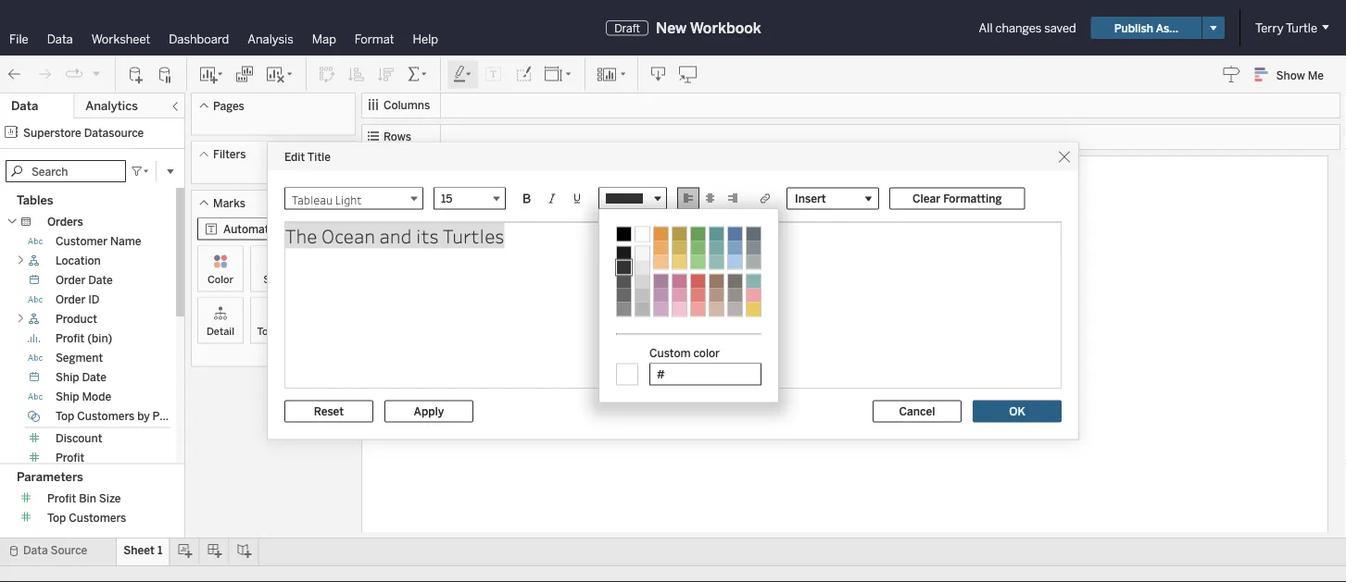 Task type: describe. For each thing, give the bounding box(es) containing it.
#a0cbe8 cell
[[728, 255, 742, 269]]

data guide image
[[1223, 65, 1241, 83]]

customer
[[56, 235, 108, 248]]

0 horizontal spatial replay animation image
[[65, 65, 83, 84]]

worksheet
[[91, 32, 150, 46]]

#ffbe7d cell
[[654, 255, 668, 269]]

clear formatting button
[[890, 188, 1025, 210]]

duplicate image
[[235, 65, 254, 84]]

profit for profit (bin)
[[56, 332, 85, 346]]

edit
[[284, 150, 305, 164]]

file
[[9, 32, 28, 46]]

download image
[[650, 65, 668, 84]]

(bin)
[[87, 332, 112, 346]]

#e799b3 cell
[[673, 289, 687, 303]]

#666666 cell
[[617, 289, 631, 303]]

formatting
[[944, 192, 1002, 205]]

name
[[110, 235, 141, 248]]

#ff9d9a cell
[[691, 303, 705, 316]]

order id
[[56, 293, 100, 307]]

source
[[51, 544, 87, 558]]

orders
[[47, 215, 83, 229]]

customer name
[[56, 235, 141, 248]]

#ba9582 cell
[[710, 289, 724, 303]]

#4e79a7 cell
[[728, 227, 742, 241]]

me
[[1308, 68, 1324, 82]]

#b07aa1 cell
[[654, 275, 668, 289]]

changes
[[996, 20, 1042, 35]]

#f1ce63 cell
[[673, 255, 687, 269]]

top for top customers
[[47, 512, 66, 525]]

rows
[[384, 130, 411, 144]]

1 horizontal spatial sheet 1
[[369, 165, 435, 191]]

dashboard
[[169, 32, 229, 46]]

#f9a655 cell
[[654, 241, 668, 255]]

as...
[[1156, 21, 1179, 35]]

custom color
[[650, 347, 720, 360]]

columns
[[384, 99, 430, 112]]

#998f8c cell
[[728, 289, 742, 303]]

redo image
[[35, 65, 54, 84]]

workbook
[[690, 19, 762, 37]]

edit title dialog
[[268, 143, 1079, 440]]

show labels image
[[485, 65, 503, 84]]

#e6e6e6 cell
[[636, 261, 650, 275]]

turtle
[[1286, 20, 1318, 35]]

0 horizontal spatial size
[[99, 492, 121, 505]]

top customers by profit
[[56, 410, 182, 423]]

#898989 cell
[[617, 303, 631, 316]]

all
[[979, 20, 993, 35]]

#ffffff cell
[[636, 227, 650, 241]]

new workbook
[[656, 19, 762, 37]]

#e15759 cell
[[691, 275, 705, 289]]

ship for ship date
[[56, 371, 79, 385]]

help
[[413, 32, 438, 46]]

customers for top customers by profit
[[77, 410, 135, 423]]

#d4a6c8 cell
[[654, 303, 668, 316]]

top for top customers by profit
[[56, 410, 74, 423]]

profit right by
[[153, 410, 182, 423]]

ship for ship mode
[[56, 391, 79, 404]]

#a7acad cell
[[747, 255, 761, 269]]

clear
[[913, 192, 941, 205]]

cancel
[[899, 405, 935, 419]]

#818b91 cell
[[747, 241, 761, 255]]

1 horizontal spatial size
[[263, 273, 283, 286]]

#ff9da7 cell
[[747, 289, 761, 303]]

#75a1c7 cell
[[728, 241, 742, 255]]

date for ship date
[[82, 371, 107, 385]]

#606b76 cell
[[747, 227, 761, 241]]

by
[[137, 410, 150, 423]]

map
[[312, 32, 336, 46]]

1 vertical spatial data
[[11, 99, 38, 114]]

grid inside "custom color" dialog
[[616, 227, 762, 317]]

filters
[[213, 148, 246, 161]]

tables
[[17, 193, 53, 208]]

#bab0ac cell
[[728, 303, 742, 316]]

superstore datasource
[[23, 126, 144, 139]]

clear formatting
[[913, 192, 1002, 205]]

#86bcb6 cell
[[710, 255, 724, 269]]

tooltip
[[257, 325, 290, 338]]

apply button
[[385, 401, 474, 423]]

#499894 cell
[[710, 227, 724, 241]]

#76b7b2 cell
[[747, 275, 761, 289]]

pages
[[213, 99, 244, 113]]

reset
[[314, 405, 344, 419]]

publish your workbook to edit in tableau desktop image
[[679, 65, 698, 84]]

terry
[[1256, 20, 1284, 35]]

Search text field
[[6, 160, 126, 183]]

sort descending image
[[377, 65, 396, 84]]

data source
[[23, 544, 87, 558]]

ok
[[1009, 405, 1026, 419]]

apply
[[414, 405, 444, 419]]

show/hide cards image
[[597, 65, 626, 84]]



Task type: locate. For each thing, give the bounding box(es) containing it.
profit for profit bin size
[[47, 492, 76, 505]]

#333333 cell
[[617, 261, 631, 275]]

#8cd17d cell
[[691, 255, 705, 269]]

0 vertical spatial top
[[56, 410, 74, 423]]

highlight image
[[452, 65, 474, 84]]

ship down segment
[[56, 371, 79, 385]]

undo image
[[6, 65, 24, 84]]

#f28e2b cell
[[654, 227, 668, 241]]

date up id
[[88, 274, 113, 287]]

grid
[[616, 227, 762, 317]]

color
[[208, 273, 234, 286]]

publish
[[1114, 21, 1154, 35]]

sheet down rows
[[369, 165, 419, 191]]

saved
[[1045, 20, 1076, 35]]

swap rows and columns image
[[318, 65, 336, 84]]

all changes saved
[[979, 20, 1076, 35]]

1 vertical spatial ship
[[56, 391, 79, 404]]

pause auto updates image
[[157, 65, 175, 84]]

1 horizontal spatial replay animation image
[[91, 68, 102, 79]]

sheet 1 down top customers
[[123, 544, 162, 558]]

0 vertical spatial data
[[47, 32, 73, 46]]

totals image
[[407, 65, 429, 84]]

new worksheet image
[[198, 65, 224, 84]]

bin
[[79, 492, 96, 505]]

sheet 1
[[369, 165, 435, 191], [123, 544, 162, 558]]

#f17b79 cell
[[691, 289, 705, 303]]

replay animation image up analytics
[[91, 68, 102, 79]]

top up the 'data source' on the bottom of the page
[[47, 512, 66, 525]]

segment
[[56, 352, 103, 365]]

0 vertical spatial sheet 1
[[369, 165, 435, 191]]

0 horizontal spatial sheet
[[123, 544, 155, 558]]

1 ship from the top
[[56, 371, 79, 385]]

clear sheet image
[[265, 65, 295, 84]]

collapse image
[[170, 101, 181, 112]]

#000000 cell
[[617, 227, 631, 241]]

1 vertical spatial size
[[99, 492, 121, 505]]

product
[[56, 313, 97, 326]]

superstore
[[23, 126, 81, 139]]

show me
[[1277, 68, 1324, 82]]

customers
[[77, 410, 135, 423], [69, 512, 126, 525]]

customers for top customers
[[69, 512, 126, 525]]

ship mode
[[56, 391, 111, 404]]

show
[[1277, 68, 1305, 82]]

0 vertical spatial 1
[[423, 165, 435, 191]]

fit image
[[544, 65, 574, 84]]

#d7b5a6 cell
[[710, 303, 724, 316]]

horizontal alignment control element
[[677, 188, 744, 210]]

#c290b4 cell
[[654, 289, 668, 303]]

profit for profit
[[56, 452, 85, 465]]

#b4b4b4 cell
[[636, 303, 650, 316]]

1 vertical spatial date
[[82, 371, 107, 385]]

1 order from the top
[[56, 274, 86, 287]]

2 vertical spatial data
[[23, 544, 48, 558]]

reset button
[[284, 401, 373, 423]]

parameters
[[17, 470, 83, 485]]

1 horizontal spatial sheet
[[369, 165, 419, 191]]

0 vertical spatial sheet
[[369, 165, 419, 191]]

#f5f5f5 cell
[[636, 247, 650, 261]]

detail
[[207, 325, 234, 338]]

#d37295 cell
[[673, 275, 687, 289]]

ship down ship date
[[56, 391, 79, 404]]

analytics
[[86, 99, 138, 114]]

#333333 element
[[606, 194, 643, 204]]

ship date
[[56, 371, 107, 385]]

customers down 'bin'
[[69, 512, 126, 525]]

date for order date
[[88, 274, 113, 287]]

discount
[[56, 432, 102, 446]]

ok button
[[973, 401, 1062, 423]]

1 horizontal spatial 1
[[423, 165, 435, 191]]

custom
[[650, 347, 691, 360]]

2 order from the top
[[56, 293, 86, 307]]

customers down mode
[[77, 410, 135, 423]]

location
[[56, 254, 101, 268]]

new
[[656, 19, 687, 37]]

sort ascending image
[[347, 65, 366, 84]]

#9d7660 cell
[[710, 275, 724, 289]]

cancel button
[[873, 401, 962, 423]]

#b6992d cell
[[673, 227, 687, 241]]

order for order id
[[56, 293, 86, 307]]

#edc948 cell
[[747, 303, 761, 316]]

1 vertical spatial top
[[47, 512, 66, 525]]

profit down the discount
[[56, 452, 85, 465]]

profit down product
[[56, 332, 85, 346]]

#72b966 cell
[[691, 241, 705, 255]]

#69aaa5 cell
[[710, 241, 724, 255]]

date
[[88, 274, 113, 287], [82, 371, 107, 385]]

sheet 1 down rows
[[369, 165, 435, 191]]

data up redo image
[[47, 32, 73, 46]]

data left "source"
[[23, 544, 48, 558]]

1 vertical spatial 1
[[157, 544, 162, 558]]

top up the discount
[[56, 410, 74, 423]]

publish as...
[[1114, 21, 1179, 35]]

0 vertical spatial customers
[[77, 410, 135, 423]]

0 vertical spatial size
[[263, 273, 283, 286]]

top customers
[[47, 512, 126, 525]]

Custom color text field
[[650, 364, 762, 386]]

#d3b348 cell
[[673, 241, 687, 255]]

#555555 cell
[[617, 275, 631, 289]]

0 vertical spatial ship
[[56, 371, 79, 385]]

order up product
[[56, 293, 86, 307]]

0 horizontal spatial 1
[[157, 544, 162, 558]]

custom color dialog
[[600, 210, 778, 403]]

0 vertical spatial date
[[88, 274, 113, 287]]

0 horizontal spatial sheet 1
[[123, 544, 162, 558]]

size
[[263, 273, 283, 286], [99, 492, 121, 505]]

marks
[[213, 196, 245, 210]]

profit down parameters
[[47, 492, 76, 505]]

order up order id
[[56, 274, 86, 287]]

draft
[[615, 21, 640, 35]]

2 ship from the top
[[56, 391, 79, 404]]

size right 'bin'
[[99, 492, 121, 505]]

sheet
[[369, 165, 419, 191], [123, 544, 155, 558]]

order
[[56, 274, 86, 287], [56, 293, 86, 307]]

profit (bin)
[[56, 332, 112, 346]]

color
[[694, 347, 720, 360]]

#79706e cell
[[728, 275, 742, 289]]

1 vertical spatial sheet
[[123, 544, 155, 558]]

edit title
[[284, 150, 331, 164]]

#fabfd2 cell
[[673, 303, 687, 316]]

mode
[[82, 391, 111, 404]]

transparent image
[[617, 365, 638, 385]]

publish as... button
[[1091, 17, 1202, 39]]

terry turtle
[[1256, 20, 1318, 35]]

1
[[423, 165, 435, 191], [157, 544, 162, 558]]

order for order date
[[56, 274, 86, 287]]

sheet down top customers
[[123, 544, 155, 558]]

replay animation image right redo image
[[65, 65, 83, 84]]

order date
[[56, 274, 113, 287]]

analysis
[[248, 32, 293, 46]]

new data source image
[[127, 65, 145, 84]]

date up mode
[[82, 371, 107, 385]]

id
[[88, 293, 100, 307]]

top
[[56, 410, 74, 423], [47, 512, 66, 525]]

show me button
[[1247, 60, 1341, 89]]

1 right "source"
[[157, 544, 162, 558]]

0 vertical spatial order
[[56, 274, 86, 287]]

size up tooltip
[[263, 273, 283, 286]]

1 vertical spatial customers
[[69, 512, 126, 525]]

#1b1b1b cell
[[617, 247, 631, 261]]

1 vertical spatial sheet 1
[[123, 544, 162, 558]]

#d4d4d4 cell
[[636, 275, 650, 289]]

ship
[[56, 371, 79, 385], [56, 391, 79, 404]]

#59a14f cell
[[691, 227, 705, 241]]

1 down columns
[[423, 165, 435, 191]]

profit
[[56, 332, 85, 346], [153, 410, 182, 423], [56, 452, 85, 465], [47, 492, 76, 505]]

title
[[307, 150, 331, 164]]

data
[[47, 32, 73, 46], [11, 99, 38, 114], [23, 544, 48, 558]]

datasource
[[84, 126, 144, 139]]

format workbook image
[[514, 65, 533, 84]]

1 vertical spatial order
[[56, 293, 86, 307]]

format
[[355, 32, 394, 46]]

replay animation image
[[65, 65, 83, 84], [91, 68, 102, 79]]

data down undo image
[[11, 99, 38, 114]]

#c0c0c0 cell
[[636, 289, 650, 303]]

profit bin size
[[47, 492, 121, 505]]



Task type: vqa. For each thing, say whether or not it's contained in the screenshot.
Population
no



